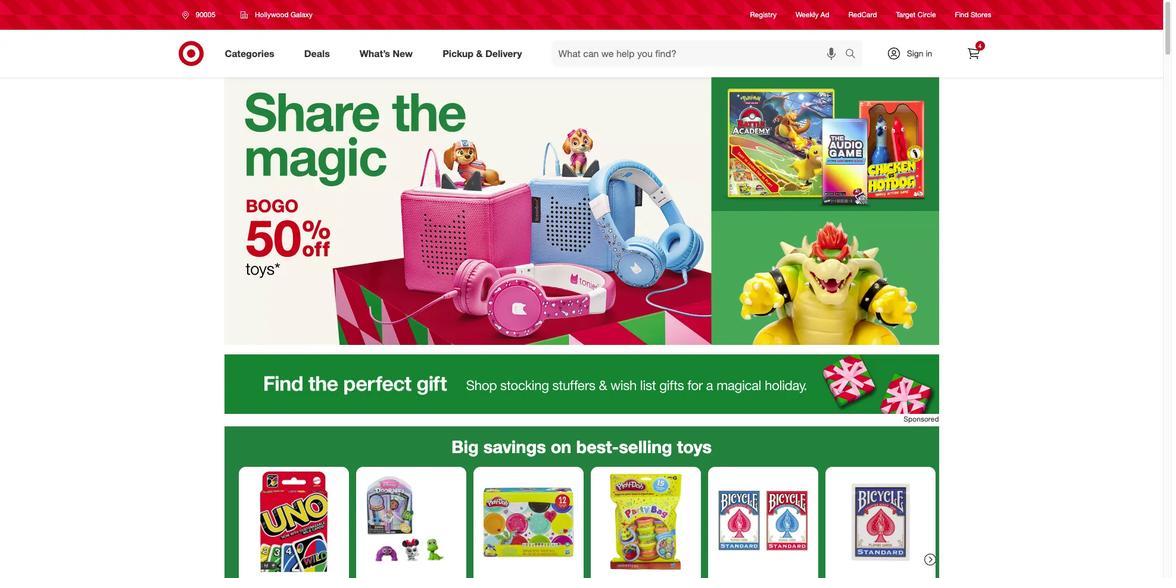 Task type: locate. For each thing, give the bounding box(es) containing it.
uno card game image
[[243, 473, 344, 573]]

sign in link
[[877, 41, 951, 67]]

circle
[[918, 10, 936, 19]]

hollywood galaxy
[[255, 10, 313, 19]]

pickup
[[443, 47, 474, 59]]

search
[[840, 49, 868, 61]]

weekly ad
[[796, 10, 830, 19]]

share the magic image
[[224, 77, 939, 345]]

weekly
[[796, 10, 819, 19]]

pickup & delivery
[[443, 47, 522, 59]]

advertisement region
[[224, 355, 939, 415]]

4 link
[[960, 41, 987, 67]]

pickup & delivery link
[[433, 41, 537, 67]]

hollywood
[[255, 10, 289, 19]]

redcard
[[849, 10, 877, 19]]

deals
[[304, 47, 330, 59]]

selling
[[619, 437, 672, 458]]

registry
[[750, 10, 777, 19]]

bicycle standard playing cards image
[[830, 473, 931, 573]]

bicycle standard playing cards 2pk image
[[713, 473, 813, 573]]

&
[[476, 47, 483, 59]]

on
[[551, 437, 571, 458]]

savings
[[483, 437, 546, 458]]

target circle
[[896, 10, 936, 19]]

play-doh party bag - 15pc image
[[595, 473, 696, 573]]

new
[[393, 47, 413, 59]]

ad
[[821, 10, 830, 19]]

hollywood galaxy button
[[233, 4, 320, 26]]

find stores
[[955, 10, 991, 19]]

sign in
[[907, 48, 932, 58]]



Task type: describe. For each thing, give the bounding box(es) containing it.
categories
[[225, 47, 274, 59]]

deals link
[[294, 41, 345, 67]]

carousel region
[[224, 427, 939, 579]]


[[301, 207, 331, 269]]

toys
[[677, 437, 712, 458]]

What can we help you find? suggestions appear below search field
[[551, 41, 848, 67]]

4
[[978, 42, 982, 49]]

redcard link
[[849, 10, 877, 20]]

best-
[[576, 437, 619, 458]]

search button
[[840, 41, 868, 69]]

sponsored
[[904, 415, 939, 424]]

90005 button
[[174, 4, 228, 26]]

what's
[[360, 47, 390, 59]]

toys*
[[246, 259, 280, 279]]

delivery
[[485, 47, 522, 59]]

big
[[452, 437, 479, 458]]

in
[[926, 48, 932, 58]]

bogo
[[246, 195, 298, 217]]

weekly ad link
[[796, 10, 830, 20]]

find
[[955, 10, 969, 19]]

target circle link
[[896, 10, 936, 20]]

50 
[[246, 207, 331, 269]]

categories link
[[215, 41, 289, 67]]

big savings on best-selling toys
[[452, 437, 712, 458]]

registry link
[[750, 10, 777, 20]]

play-doh bright delights 12-pack image
[[478, 473, 579, 573]]

what's new link
[[350, 41, 428, 67]]

stores
[[971, 10, 991, 19]]

disney doorables mini peek series 10 image
[[361, 473, 461, 573]]

what's new
[[360, 47, 413, 59]]

50
[[246, 207, 301, 269]]

galaxy
[[291, 10, 313, 19]]

target
[[896, 10, 916, 19]]

find stores link
[[955, 10, 991, 20]]

sign
[[907, 48, 924, 58]]

90005
[[196, 10, 216, 19]]



Task type: vqa. For each thing, say whether or not it's contained in the screenshot.
Circle
yes



